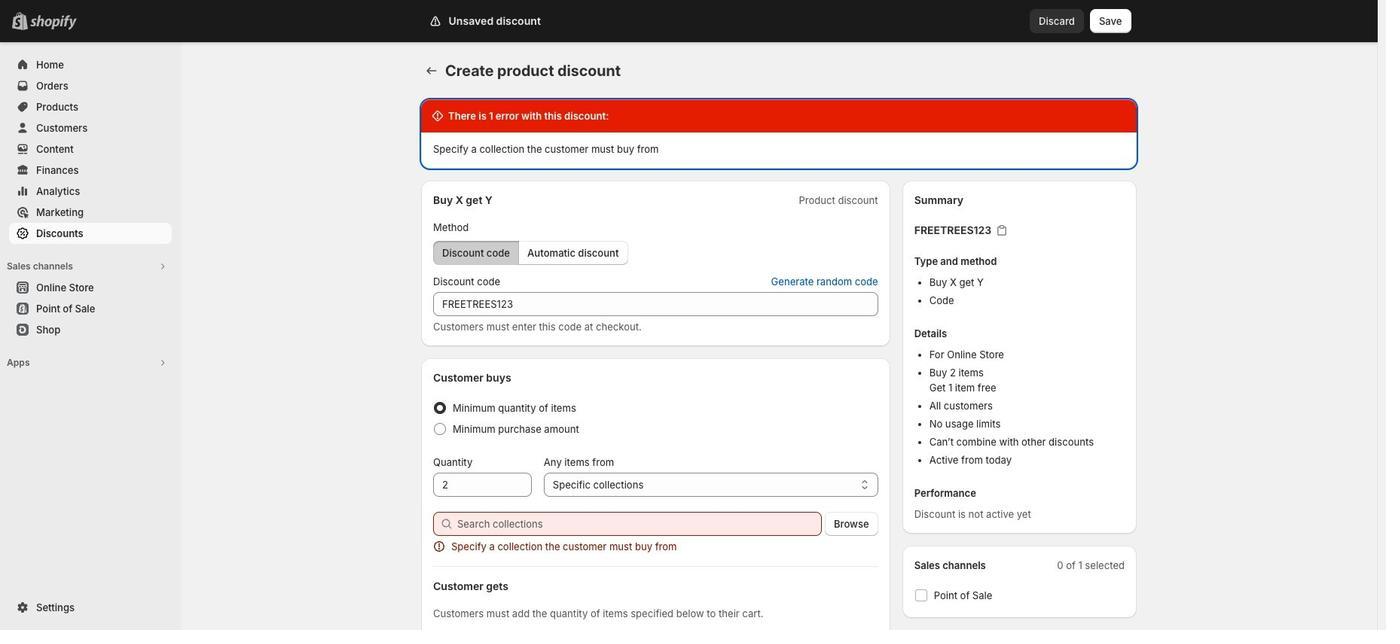 Task type: vqa. For each thing, say whether or not it's contained in the screenshot.
settings
no



Task type: locate. For each thing, give the bounding box(es) containing it.
None text field
[[433, 473, 532, 497]]

shopify image
[[30, 15, 77, 30]]

None text field
[[433, 292, 878, 316]]

Search collections text field
[[457, 512, 822, 536]]



